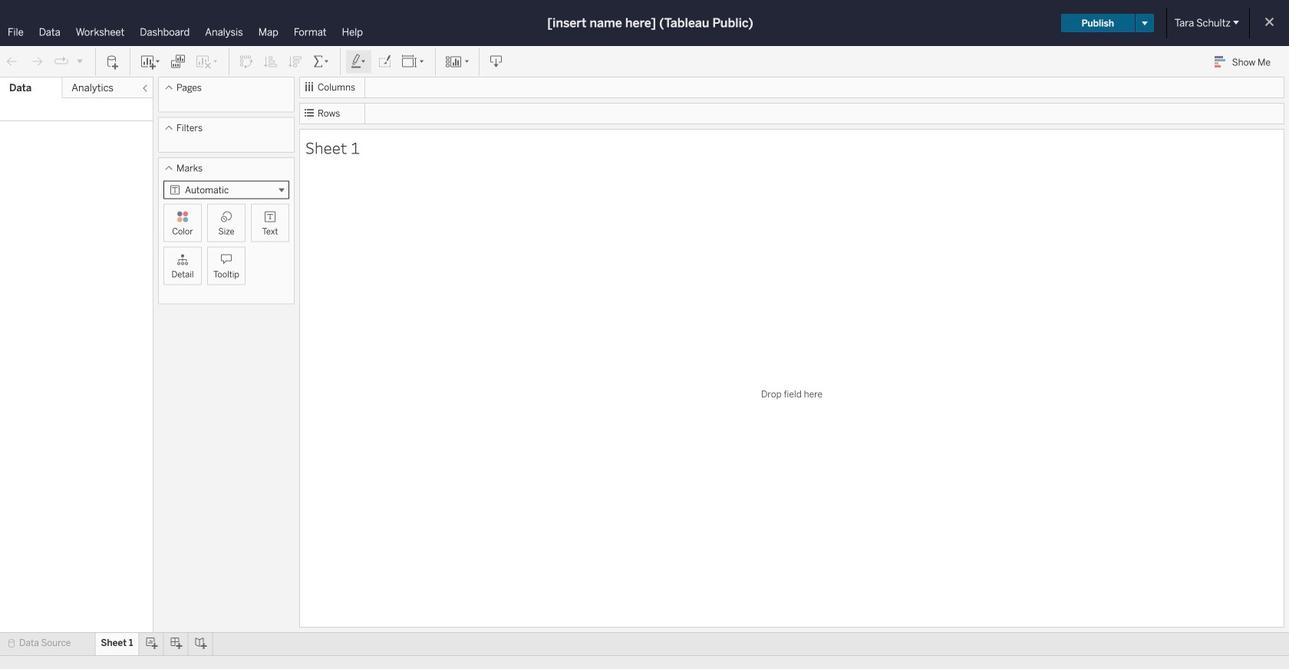 Task type: vqa. For each thing, say whether or not it's contained in the screenshot.
Llc,
no



Task type: locate. For each thing, give the bounding box(es) containing it.
fit image
[[402, 54, 426, 69]]

replay animation image
[[54, 54, 69, 69]]

new data source image
[[105, 54, 121, 69]]

redo image
[[29, 54, 45, 69]]

highlight image
[[350, 54, 368, 69]]

swap rows and columns image
[[239, 54, 254, 69]]

collapse image
[[141, 84, 150, 93]]

totals image
[[313, 54, 331, 69]]

sort ascending image
[[263, 54, 279, 69]]

new worksheet image
[[140, 54, 161, 69]]

undo image
[[5, 54, 20, 69]]

show/hide cards image
[[445, 54, 470, 69]]

replay animation image
[[75, 56, 84, 65]]

sort descending image
[[288, 54, 303, 69]]

download image
[[489, 54, 504, 69]]

clear sheet image
[[195, 54, 220, 69]]



Task type: describe. For each thing, give the bounding box(es) containing it.
format workbook image
[[377, 54, 392, 69]]

duplicate image
[[170, 54, 186, 69]]



